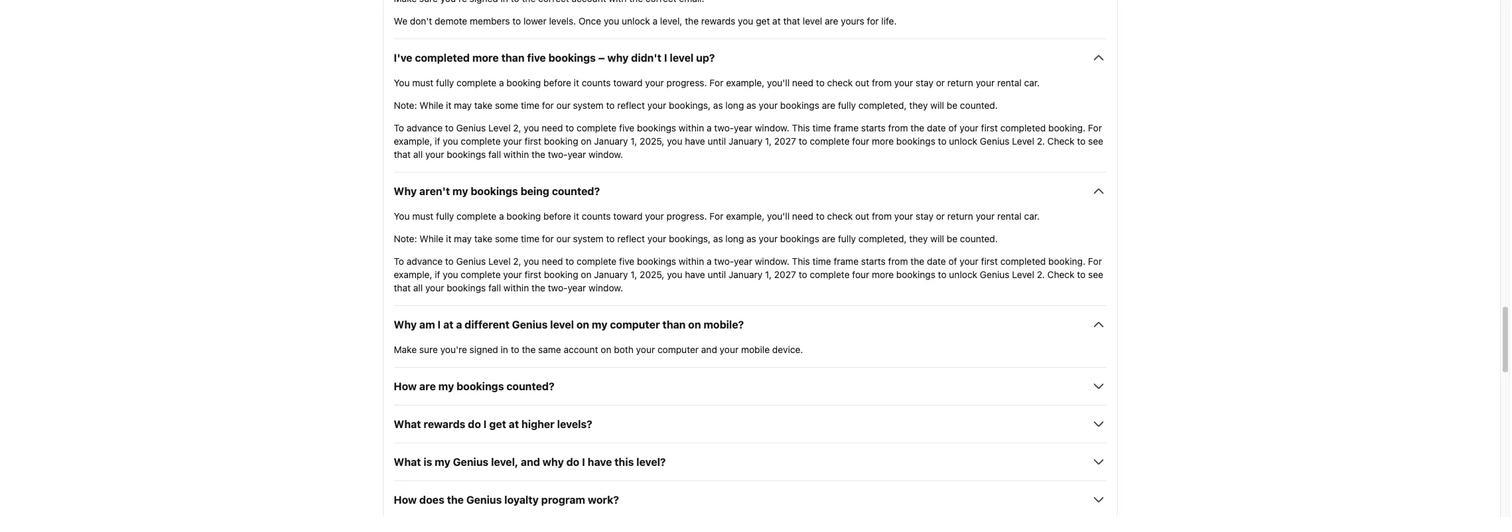 Task type: describe. For each thing, give the bounding box(es) containing it.
to advance to genius level 2, you need to complete five bookings within a two-year window. this time frame starts from the date of your first completed booking. for example, if you complete your first booking on january 1, 2025, you have until january 1, 2027 to complete four more bookings to unlock genius level 2. check to see that all your bookings fall within the two-year window. for i've completed more than five bookings – why didn't i level up?
[[394, 122, 1104, 160]]

to for i've completed more than five bookings – why didn't i level up?
[[394, 122, 404, 134]]

0 horizontal spatial than
[[501, 52, 525, 64]]

0 vertical spatial unlock
[[622, 15, 650, 27]]

of for why aren't my bookings being counted?
[[949, 256, 957, 267]]

five inside dropdown button
[[527, 52, 546, 64]]

need up 'being'
[[542, 122, 563, 134]]

we
[[394, 15, 408, 27]]

2025, for counted?
[[640, 269, 665, 280]]

what rewards do i get at higher levels? button
[[394, 416, 1107, 432]]

i down the levels?
[[582, 456, 585, 468]]

how for how are my bookings counted?
[[394, 381, 417, 392]]

different
[[465, 319, 510, 331]]

1 horizontal spatial at
[[509, 418, 519, 430]]

our for bookings
[[557, 100, 571, 111]]

2 vertical spatial level
[[550, 319, 574, 331]]

–
[[599, 52, 605, 64]]

once
[[579, 15, 601, 27]]

booking down 'being'
[[507, 211, 541, 222]]

reflect for bookings
[[617, 100, 645, 111]]

bookings, for why aren't my bookings being counted?
[[669, 233, 711, 244]]

make
[[394, 344, 417, 355]]

if for completed
[[435, 136, 440, 147]]

account
[[564, 344, 598, 355]]

do inside what is my genius level, and why do i have this level? dropdown button
[[567, 456, 580, 468]]

am
[[419, 319, 435, 331]]

they for i've completed more than five bookings – why didn't i level up?
[[909, 100, 928, 111]]

date for why aren't my bookings being counted?
[[927, 256, 946, 267]]

before for counted?
[[544, 211, 571, 222]]

completed for why aren't my bookings being counted?
[[1001, 256, 1046, 267]]

bookings, for i've completed more than five bookings – why didn't i level up?
[[669, 100, 711, 111]]

0 vertical spatial that
[[783, 15, 800, 27]]

why aren't my bookings being counted? button
[[394, 183, 1107, 199]]

does
[[419, 494, 445, 506]]

counted. for why aren't my bookings being counted?
[[960, 233, 998, 244]]

mobile
[[741, 344, 770, 355]]

1 horizontal spatial why
[[608, 52, 629, 64]]

this for i've completed more than five bookings – why didn't i level up?
[[792, 122, 810, 134]]

unlock for bookings
[[949, 136, 978, 147]]

they for why aren't my bookings being counted?
[[909, 233, 928, 244]]

you for why aren't my bookings being counted?
[[394, 211, 410, 222]]

car. for i've completed more than five bookings – why didn't i level up?
[[1024, 77, 1040, 88]]

lower
[[524, 15, 547, 27]]

all for completed
[[413, 149, 423, 160]]

2027 for i've completed more than five bookings – why didn't i level up?
[[774, 136, 796, 147]]

same
[[538, 344, 561, 355]]

how are my bookings counted? button
[[394, 379, 1107, 394]]

starts for why aren't my bookings being counted?
[[861, 256, 886, 267]]

while for aren't
[[420, 233, 444, 244]]

need down why aren't my bookings being counted? dropdown button
[[792, 211, 814, 222]]

take for my
[[474, 233, 493, 244]]

2. for i've completed more than five bookings – why didn't i level up?
[[1037, 136, 1045, 147]]

counts for counted?
[[582, 211, 611, 222]]

in
[[501, 344, 508, 355]]

long for why aren't my bookings being counted?
[[726, 233, 744, 244]]

1 horizontal spatial and
[[701, 344, 717, 355]]

do inside what rewards do i get at higher levels? dropdown button
[[468, 418, 481, 430]]

levels?
[[557, 418, 593, 430]]

before for bookings
[[544, 77, 571, 88]]

see for i've completed more than five bookings – why didn't i level up?
[[1088, 136, 1104, 147]]

didn't
[[631, 52, 662, 64]]

why am i at a different genius level on my computer than on mobile? button
[[394, 317, 1107, 333]]

out for i've completed more than five bookings – why didn't i level up?
[[856, 77, 870, 88]]

advance for aren't
[[407, 256, 443, 267]]

2, for bookings
[[513, 256, 521, 267]]

rental for why aren't my bookings being counted?
[[998, 211, 1022, 222]]

check for i've completed more than five bookings – why didn't i level up?
[[1048, 136, 1075, 147]]

more for counted?
[[872, 269, 894, 280]]

see for why aren't my bookings being counted?
[[1088, 269, 1104, 280]]

and inside what is my genius level, and why do i have this level? dropdown button
[[521, 456, 540, 468]]

yours
[[841, 15, 865, 27]]

more for bookings
[[872, 136, 894, 147]]

mobile?
[[704, 319, 744, 331]]

example, down i've completed more than five bookings – why didn't i level up? dropdown button
[[726, 77, 765, 88]]

0 vertical spatial level,
[[660, 15, 683, 27]]

for for i've completed more than five bookings – why didn't i level up?
[[542, 100, 554, 111]]

of for i've completed more than five bookings – why didn't i level up?
[[949, 122, 957, 134]]

bookings inside dropdown button
[[457, 381, 504, 392]]

why for why aren't my bookings being counted?
[[394, 185, 417, 197]]

how for how does the genius loyalty program work?
[[394, 494, 417, 506]]

1 horizontal spatial get
[[756, 15, 770, 27]]

sure
[[419, 344, 438, 355]]

you must fully complete a booking before it counts toward your progress. for example, you'll need to check out from your stay or return your rental car. for i've completed more than five bookings – why didn't i level up?
[[394, 77, 1040, 88]]

will for i've completed more than five bookings – why didn't i level up?
[[931, 100, 944, 111]]

i right didn't on the top of page
[[664, 52, 667, 64]]

up?
[[696, 52, 715, 64]]

i right am at the bottom left of page
[[438, 319, 441, 331]]

may for my
[[454, 233, 472, 244]]

this
[[615, 456, 634, 468]]

my for level,
[[435, 456, 451, 468]]

car. for why aren't my bookings being counted?
[[1024, 211, 1040, 222]]

i down how are my bookings counted? at bottom left
[[484, 418, 487, 430]]

note: while it may take some time for our system to reflect your bookings, as long as your bookings are fully completed, they will be counted. for i've completed more than five bookings – why didn't i level up?
[[394, 100, 998, 111]]

fall for than
[[489, 149, 501, 160]]

being
[[521, 185, 550, 197]]

program
[[541, 494, 585, 506]]

for for why aren't my bookings being counted?
[[542, 233, 554, 244]]

what rewards do i get at higher levels?
[[394, 418, 593, 430]]

device.
[[772, 344, 803, 355]]

how are my bookings counted?
[[394, 381, 555, 392]]

0 vertical spatial level
[[803, 15, 823, 27]]

check for why aren't my bookings being counted?
[[1048, 269, 1075, 280]]

is
[[424, 456, 432, 468]]

get inside dropdown button
[[489, 418, 506, 430]]

unlock for counted?
[[949, 269, 978, 280]]

frame for i've completed more than five bookings – why didn't i level up?
[[834, 122, 859, 134]]

counted? inside dropdown button
[[507, 381, 555, 392]]

aren't
[[419, 185, 450, 197]]

i've completed more than five bookings – why didn't i level up? button
[[394, 50, 1107, 66]]

example, down why aren't my bookings being counted? dropdown button
[[726, 211, 765, 222]]

check for i've completed more than five bookings – why didn't i level up?
[[827, 77, 853, 88]]

what for what rewards do i get at higher levels?
[[394, 418, 421, 430]]

levels.
[[549, 15, 576, 27]]

why am i at a different genius level on my computer than on mobile?
[[394, 319, 744, 331]]

or for i've completed more than five bookings – why didn't i level up?
[[936, 77, 945, 88]]

booking. for why aren't my bookings being counted?
[[1049, 256, 1086, 267]]

may for more
[[454, 100, 472, 111]]

starts for i've completed more than five bookings – why didn't i level up?
[[861, 122, 886, 134]]

why aren't my bookings being counted?
[[394, 185, 600, 197]]

what for what is my genius level, and why do i have this level?
[[394, 456, 421, 468]]

i've
[[394, 52, 412, 64]]

stay for why aren't my bookings being counted?
[[916, 211, 934, 222]]

how does the genius loyalty program work?
[[394, 494, 619, 506]]

until for i've completed more than five bookings – why didn't i level up?
[[708, 136, 726, 147]]

need up why am i at a different genius level on my computer than on mobile? at the bottom left
[[542, 256, 563, 267]]

i've completed more than five bookings – why didn't i level up?
[[394, 52, 715, 64]]

you're
[[440, 344, 467, 355]]

have for why aren't my bookings being counted?
[[685, 269, 705, 280]]

five for counted?
[[619, 256, 635, 267]]

that for why aren't my bookings being counted?
[[394, 282, 411, 294]]

completed, for why aren't my bookings being counted?
[[859, 233, 907, 244]]

or for why aren't my bookings being counted?
[[936, 211, 945, 222]]

0 vertical spatial for
[[867, 15, 879, 27]]

0 horizontal spatial why
[[543, 456, 564, 468]]

higher
[[522, 418, 555, 430]]



Task type: vqa. For each thing, say whether or not it's contained in the screenshot.
Alert to the middle
no



Task type: locate. For each thing, give the bounding box(es) containing it.
for
[[867, 15, 879, 27], [542, 100, 554, 111], [542, 233, 554, 244]]

what
[[394, 418, 421, 430], [394, 456, 421, 468]]

progress.
[[667, 77, 707, 88], [667, 211, 707, 222]]

how down make
[[394, 381, 417, 392]]

1 horizontal spatial than
[[663, 319, 686, 331]]

before down i've completed more than five bookings – why didn't i level up?
[[544, 77, 571, 88]]

1 vertical spatial be
[[947, 233, 958, 244]]

all for aren't
[[413, 282, 423, 294]]

see
[[1088, 136, 1104, 147], [1088, 269, 1104, 280]]

0 vertical spatial do
[[468, 418, 481, 430]]

1 vertical spatial see
[[1088, 269, 1104, 280]]

2 why from the top
[[394, 319, 417, 331]]

0 vertical spatial take
[[474, 100, 493, 111]]

system for counted?
[[573, 233, 604, 244]]

demote
[[435, 15, 467, 27]]

note: for i've
[[394, 100, 417, 111]]

long down i've completed more than five bookings – why didn't i level up? dropdown button
[[726, 100, 744, 111]]

must down aren't on the left top of the page
[[412, 211, 434, 222]]

2 four from the top
[[852, 269, 870, 280]]

are
[[825, 15, 839, 27], [822, 100, 836, 111], [822, 233, 836, 244], [419, 381, 436, 392]]

toward
[[613, 77, 643, 88], [613, 211, 643, 222]]

why right –
[[608, 52, 629, 64]]

2 horizontal spatial level
[[803, 15, 823, 27]]

1 vertical spatial to
[[394, 256, 404, 267]]

2 be from the top
[[947, 233, 958, 244]]

what is my genius level, and why do i have this level?
[[394, 456, 666, 468]]

1 bookings, from the top
[[669, 100, 711, 111]]

advance up am at the bottom left of page
[[407, 256, 443, 267]]

2 check from the top
[[1048, 269, 1075, 280]]

1 vertical spatial more
[[872, 136, 894, 147]]

0 vertical spatial and
[[701, 344, 717, 355]]

0 vertical spatial booking.
[[1049, 122, 1086, 134]]

2 you from the top
[[394, 211, 410, 222]]

1 2, from the top
[[513, 122, 521, 134]]

1 vertical spatial will
[[931, 233, 944, 244]]

1 vertical spatial out
[[856, 211, 870, 222]]

1 vertical spatial progress.
[[667, 211, 707, 222]]

2 this from the top
[[792, 256, 810, 267]]

long down why aren't my bookings being counted? dropdown button
[[726, 233, 744, 244]]

0 vertical spatial note:
[[394, 100, 417, 111]]

system for bookings
[[573, 100, 604, 111]]

0 vertical spatial 2025,
[[640, 136, 665, 147]]

or
[[936, 77, 945, 88], [936, 211, 945, 222]]

will for why aren't my bookings being counted?
[[931, 233, 944, 244]]

1 before from the top
[[544, 77, 571, 88]]

1 vertical spatial until
[[708, 269, 726, 280]]

have inside dropdown button
[[588, 456, 612, 468]]

my for being
[[453, 185, 468, 197]]

must
[[412, 77, 434, 88], [412, 211, 434, 222]]

2 system from the top
[[573, 233, 604, 244]]

0 vertical spatial have
[[685, 136, 705, 147]]

level?
[[637, 456, 666, 468]]

1 vertical spatial all
[[413, 282, 423, 294]]

frame
[[834, 122, 859, 134], [834, 256, 859, 267]]

2025,
[[640, 136, 665, 147], [640, 269, 665, 280]]

do down how are my bookings counted? at bottom left
[[468, 418, 481, 430]]

2027 for why aren't my bookings being counted?
[[774, 269, 796, 280]]

do down the levels?
[[567, 456, 580, 468]]

1 see from the top
[[1088, 136, 1104, 147]]

2 you'll from the top
[[767, 211, 790, 222]]

0 vertical spatial long
[[726, 100, 744, 111]]

and down mobile?
[[701, 344, 717, 355]]

five for bookings
[[619, 122, 635, 134]]

level,
[[660, 15, 683, 27], [491, 456, 518, 468]]

to
[[513, 15, 521, 27], [816, 77, 825, 88], [606, 100, 615, 111], [445, 122, 454, 134], [566, 122, 574, 134], [799, 136, 807, 147], [938, 136, 947, 147], [1077, 136, 1086, 147], [816, 211, 825, 222], [606, 233, 615, 244], [445, 256, 454, 267], [566, 256, 574, 267], [799, 269, 807, 280], [938, 269, 947, 280], [1077, 269, 1086, 280], [511, 344, 519, 355]]

date
[[927, 122, 946, 134], [927, 256, 946, 267]]

1 vertical spatial completed
[[1001, 122, 1046, 134]]

computer
[[610, 319, 660, 331], [658, 344, 699, 355]]

to advance to genius level 2, you need to complete five bookings within a two-year window. this time frame starts from the date of your first completed booking. for example, if you complete your first booking on january 1, 2025, you have until january 1, 2027 to complete four more bookings to unlock genius level 2. check to see that all your bookings fall within the two-year window. up why aren't my bookings being counted? dropdown button
[[394, 122, 1104, 160]]

0 vertical spatial four
[[852, 136, 870, 147]]

the
[[685, 15, 699, 27], [911, 122, 925, 134], [532, 149, 546, 160], [911, 256, 925, 267], [532, 282, 546, 294], [522, 344, 536, 355], [447, 494, 464, 506]]

2 our from the top
[[557, 233, 571, 244]]

1 vertical spatial some
[[495, 233, 518, 244]]

than down lower
[[501, 52, 525, 64]]

2 to from the top
[[394, 256, 404, 267]]

rental
[[998, 77, 1022, 88], [998, 211, 1022, 222]]

0 vertical spatial may
[[454, 100, 472, 111]]

completed
[[415, 52, 470, 64], [1001, 122, 1046, 134], [1001, 256, 1046, 267]]

0 horizontal spatial level
[[550, 319, 574, 331]]

how inside dropdown button
[[394, 494, 417, 506]]

1 check from the top
[[827, 77, 853, 88]]

1 system from the top
[[573, 100, 604, 111]]

1 stay from the top
[[916, 77, 934, 88]]

1 long from the top
[[726, 100, 744, 111]]

2 note: from the top
[[394, 233, 417, 244]]

level
[[803, 15, 823, 27], [670, 52, 694, 64], [550, 319, 574, 331]]

2 counts from the top
[[582, 211, 611, 222]]

0 vertical spatial advance
[[407, 122, 443, 134]]

get left higher
[[489, 418, 506, 430]]

2 reflect from the top
[[617, 233, 645, 244]]

1 horizontal spatial level
[[670, 52, 694, 64]]

0 horizontal spatial rewards
[[424, 418, 466, 430]]

to advance to genius level 2, you need to complete five bookings within a two-year window. this time frame starts from the date of your first completed booking. for example, if you complete your first booking on january 1, 2025, you have until january 1, 2027 to complete four more bookings to unlock genius level 2. check to see that all your bookings fall within the two-year window. up why am i at a different genius level on my computer than on mobile? dropdown button
[[394, 256, 1104, 294]]

1 all from the top
[[413, 149, 423, 160]]

2 return from the top
[[948, 211, 974, 222]]

example, up am at the bottom left of page
[[394, 269, 432, 280]]

get up i've completed more than five bookings – why didn't i level up? dropdown button
[[756, 15, 770, 27]]

2 progress. from the top
[[667, 211, 707, 222]]

stay for i've completed more than five bookings – why didn't i level up?
[[916, 77, 934, 88]]

four
[[852, 136, 870, 147], [852, 269, 870, 280]]

why left aren't on the left top of the page
[[394, 185, 417, 197]]

level, up how does the genius loyalty program work?
[[491, 456, 518, 468]]

until up why aren't my bookings being counted? dropdown button
[[708, 136, 726, 147]]

0 vertical spatial you must fully complete a booking before it counts toward your progress. for example, you'll need to check out from your stay or return your rental car.
[[394, 77, 1040, 88]]

2027 up why am i at a different genius level on my computer than on mobile? dropdown button
[[774, 269, 796, 280]]

0 horizontal spatial do
[[468, 418, 481, 430]]

computer right both
[[658, 344, 699, 355]]

frame for why aren't my bookings being counted?
[[834, 256, 859, 267]]

you'll down i've completed more than five bookings – why didn't i level up? dropdown button
[[767, 77, 790, 88]]

2 or from the top
[[936, 211, 945, 222]]

you'll for i've completed more than five bookings – why didn't i level up?
[[767, 77, 790, 88]]

2 toward from the top
[[613, 211, 643, 222]]

1 four from the top
[[852, 136, 870, 147]]

2 of from the top
[[949, 256, 957, 267]]

1 what from the top
[[394, 418, 421, 430]]

my up 'make sure you're signed in to the same account on both your computer and your mobile device.'
[[592, 319, 608, 331]]

2 car. from the top
[[1024, 211, 1040, 222]]

for down 'being'
[[542, 233, 554, 244]]

counts for bookings
[[582, 77, 611, 88]]

0 vertical spatial before
[[544, 77, 571, 88]]

2 rental from the top
[[998, 211, 1022, 222]]

toward for counted?
[[613, 211, 643, 222]]

four for i've completed more than five bookings – why didn't i level up?
[[852, 136, 870, 147]]

until up mobile?
[[708, 269, 726, 280]]

0 vertical spatial than
[[501, 52, 525, 64]]

2 some from the top
[[495, 233, 518, 244]]

you
[[394, 77, 410, 88], [394, 211, 410, 222]]

if for aren't
[[435, 269, 440, 280]]

0 horizontal spatial level,
[[491, 456, 518, 468]]

1 vertical spatial level
[[670, 52, 694, 64]]

be for i've completed more than five bookings – why didn't i level up?
[[947, 100, 958, 111]]

1 vertical spatial 2027
[[774, 269, 796, 280]]

0 vertical spatial to advance to genius level 2, you need to complete five bookings within a two-year window. this time frame starts from the date of your first completed booking. for example, if you complete your first booking on january 1, 2025, you have until january 1, 2027 to complete four more bookings to unlock genius level 2. check to see that all your bookings fall within the two-year window.
[[394, 122, 1104, 160]]

0 vertical spatial you
[[394, 77, 410, 88]]

1 counts from the top
[[582, 77, 611, 88]]

level, up didn't on the top of page
[[660, 15, 683, 27]]

1 vertical spatial long
[[726, 233, 744, 244]]

1,
[[631, 136, 637, 147], [765, 136, 772, 147], [631, 269, 637, 280], [765, 269, 772, 280]]

take for more
[[474, 100, 493, 111]]

2 counted. from the top
[[960, 233, 998, 244]]

1 vertical spatial than
[[663, 319, 686, 331]]

we don't demote members to lower levels. once you unlock a level, the rewards you get at that level are yours for life.
[[394, 15, 897, 27]]

booking up why am i at a different genius level on my computer than on mobile? at the bottom left
[[544, 269, 578, 280]]

2 out from the top
[[856, 211, 870, 222]]

2 horizontal spatial at
[[773, 15, 781, 27]]

year
[[734, 122, 753, 134], [568, 149, 586, 160], [734, 256, 753, 267], [568, 282, 586, 294]]

1 vertical spatial you'll
[[767, 211, 790, 222]]

my for counted?
[[439, 381, 454, 392]]

for
[[710, 77, 724, 88], [1088, 122, 1102, 134], [710, 211, 724, 222], [1088, 256, 1102, 267]]

1 vertical spatial if
[[435, 269, 440, 280]]

2 vertical spatial more
[[872, 269, 894, 280]]

1 car. from the top
[[1024, 77, 1040, 88]]

0 vertical spatial what
[[394, 418, 421, 430]]

2 see from the top
[[1088, 269, 1104, 280]]

1 booking. from the top
[[1049, 122, 1086, 134]]

booking. for i've completed more than five bookings – why didn't i level up?
[[1049, 122, 1086, 134]]

1 vertical spatial rental
[[998, 211, 1022, 222]]

you'll for why aren't my bookings being counted?
[[767, 211, 790, 222]]

be
[[947, 100, 958, 111], [947, 233, 958, 244]]

1 must from the top
[[412, 77, 434, 88]]

check
[[1048, 136, 1075, 147], [1048, 269, 1075, 280]]

1 date from the top
[[927, 122, 946, 134]]

2 vertical spatial that
[[394, 282, 411, 294]]

out
[[856, 77, 870, 88], [856, 211, 870, 222]]

advance for completed
[[407, 122, 443, 134]]

progress. for why aren't my bookings being counted?
[[667, 211, 707, 222]]

0 vertical spatial to
[[394, 122, 404, 134]]

if up aren't on the left top of the page
[[435, 136, 440, 147]]

1 to from the top
[[394, 122, 404, 134]]

fall up why aren't my bookings being counted?
[[489, 149, 501, 160]]

1 vertical spatial our
[[557, 233, 571, 244]]

level up same
[[550, 319, 574, 331]]

return for i've completed more than five bookings – why didn't i level up?
[[948, 77, 974, 88]]

1 be from the top
[[947, 100, 958, 111]]

date for i've completed more than five bookings – why didn't i level up?
[[927, 122, 946, 134]]

be for why aren't my bookings being counted?
[[947, 233, 958, 244]]

for down i've completed more than five bookings – why didn't i level up?
[[542, 100, 554, 111]]

more inside dropdown button
[[472, 52, 499, 64]]

2. for why aren't my bookings being counted?
[[1037, 269, 1045, 280]]

1 some from the top
[[495, 100, 518, 111]]

1 vertical spatial return
[[948, 211, 974, 222]]

1 will from the top
[[931, 100, 944, 111]]

0 vertical spatial at
[[773, 15, 781, 27]]

fall for bookings
[[489, 282, 501, 294]]

of
[[949, 122, 957, 134], [949, 256, 957, 267]]

that
[[783, 15, 800, 27], [394, 149, 411, 160], [394, 282, 411, 294]]

than left mobile?
[[663, 319, 686, 331]]

2027 up why aren't my bookings being counted? dropdown button
[[774, 136, 796, 147]]

why
[[608, 52, 629, 64], [543, 456, 564, 468]]

0 vertical spatial rewards
[[701, 15, 736, 27]]

computer up both
[[610, 319, 660, 331]]

for left life.
[[867, 15, 879, 27]]

2 booking. from the top
[[1049, 256, 1086, 267]]

counted? right 'being'
[[552, 185, 600, 197]]

1 vertical spatial note:
[[394, 233, 417, 244]]

1 completed, from the top
[[859, 100, 907, 111]]

must down i've
[[412, 77, 434, 88]]

0 vertical spatial system
[[573, 100, 604, 111]]

2 how from the top
[[394, 494, 417, 506]]

0 vertical spatial 2,
[[513, 122, 521, 134]]

example,
[[726, 77, 765, 88], [394, 136, 432, 147], [726, 211, 765, 222], [394, 269, 432, 280]]

0 vertical spatial out
[[856, 77, 870, 88]]

1 or from the top
[[936, 77, 945, 88]]

need
[[792, 77, 814, 88], [542, 122, 563, 134], [792, 211, 814, 222], [542, 256, 563, 267]]

may
[[454, 100, 472, 111], [454, 233, 472, 244]]

2, for than
[[513, 122, 521, 134]]

life.
[[882, 15, 897, 27]]

booking down i've completed more than five bookings – why didn't i level up?
[[507, 77, 541, 88]]

note: while it may take some time for our system to reflect your bookings, as long as your bookings are fully completed, they will be counted. for why aren't my bookings being counted?
[[394, 233, 998, 244]]

how inside dropdown button
[[394, 381, 417, 392]]

1 toward from the top
[[613, 77, 643, 88]]

1 reflect from the top
[[617, 100, 645, 111]]

they
[[909, 100, 928, 111], [909, 233, 928, 244]]

0 vertical spatial more
[[472, 52, 499, 64]]

are inside dropdown button
[[419, 381, 436, 392]]

1 why from the top
[[394, 185, 417, 197]]

that for i've completed more than five bookings – why didn't i level up?
[[394, 149, 411, 160]]

while for completed
[[420, 100, 444, 111]]

1 this from the top
[[792, 122, 810, 134]]

1 vertical spatial at
[[443, 319, 454, 331]]

0 horizontal spatial at
[[443, 319, 454, 331]]

counted. for i've completed more than five bookings – why didn't i level up?
[[960, 100, 998, 111]]

four for why aren't my bookings being counted?
[[852, 269, 870, 280]]

1 frame from the top
[[834, 122, 859, 134]]

1 vertical spatial note: while it may take some time for our system to reflect your bookings, as long as your bookings are fully completed, they will be counted.
[[394, 233, 998, 244]]

1 to advance to genius level 2, you need to complete five bookings within a two-year window. this time frame starts from the date of your first completed booking. for example, if you complete your first booking on january 1, 2025, you have until january 1, 2027 to complete four more bookings to unlock genius level 2. check to see that all your bookings fall within the two-year window. from the top
[[394, 122, 1104, 160]]

computer inside dropdown button
[[610, 319, 660, 331]]

0 vertical spatial will
[[931, 100, 944, 111]]

2 vertical spatial unlock
[[949, 269, 978, 280]]

you'll down why aren't my bookings being counted? dropdown button
[[767, 211, 790, 222]]

how does the genius loyalty program work? button
[[394, 492, 1107, 508]]

0 vertical spatial completed
[[415, 52, 470, 64]]

level
[[489, 122, 511, 134], [1012, 136, 1035, 147], [489, 256, 511, 267], [1012, 269, 1035, 280]]

you must fully complete a booking before it counts toward your progress. for example, you'll need to check out from your stay or return your rental car. down why aren't my bookings being counted? dropdown button
[[394, 211, 1040, 222]]

1 starts from the top
[[861, 122, 886, 134]]

time
[[521, 100, 540, 111], [813, 122, 831, 134], [521, 233, 540, 244], [813, 256, 831, 267]]

at left higher
[[509, 418, 519, 430]]

2 will from the top
[[931, 233, 944, 244]]

0 vertical spatial fall
[[489, 149, 501, 160]]

1 out from the top
[[856, 77, 870, 88]]

some
[[495, 100, 518, 111], [495, 233, 518, 244]]

fall up different
[[489, 282, 501, 294]]

our
[[557, 100, 571, 111], [557, 233, 571, 244]]

1 return from the top
[[948, 77, 974, 88]]

1 vertical spatial date
[[927, 256, 946, 267]]

0 vertical spatial you'll
[[767, 77, 790, 88]]

at up i've completed more than five bookings – why didn't i level up? dropdown button
[[773, 15, 781, 27]]

0 vertical spatial this
[[792, 122, 810, 134]]

level left yours
[[803, 15, 823, 27]]

1 if from the top
[[435, 136, 440, 147]]

you must fully complete a booking before it counts toward your progress. for example, you'll need to check out from your stay or return your rental car.
[[394, 77, 1040, 88], [394, 211, 1040, 222]]

have for i've completed more than five bookings – why didn't i level up?
[[685, 136, 705, 147]]

loyalty
[[505, 494, 539, 506]]

you must fully complete a booking before it counts toward your progress. for example, you'll need to check out from your stay or return your rental car. for why aren't my bookings being counted?
[[394, 211, 1040, 222]]

0 vertical spatial reflect
[[617, 100, 645, 111]]

until for why aren't my bookings being counted?
[[708, 269, 726, 280]]

1 vertical spatial stay
[[916, 211, 934, 222]]

2 stay from the top
[[916, 211, 934, 222]]

1 vertical spatial toward
[[613, 211, 643, 222]]

from
[[872, 77, 892, 88], [888, 122, 908, 134], [872, 211, 892, 222], [888, 256, 908, 267]]

how left the does
[[394, 494, 417, 506]]

2 note: while it may take some time for our system to reflect your bookings, as long as your bookings are fully completed, they will be counted. from the top
[[394, 233, 998, 244]]

1 vertical spatial starts
[[861, 256, 886, 267]]

at right am at the bottom left of page
[[443, 319, 454, 331]]

must for aren't
[[412, 211, 434, 222]]

booking up 'being'
[[544, 136, 578, 147]]

to advance to genius level 2, you need to complete five bookings within a two-year window. this time frame starts from the date of your first completed booking. for example, if you complete your first booking on january 1, 2025, you have until january 1, 2027 to complete four more bookings to unlock genius level 2. check to see that all your bookings fall within the two-year window. for why aren't my bookings being counted?
[[394, 256, 1104, 294]]

2 fall from the top
[[489, 282, 501, 294]]

2 2025, from the top
[[640, 269, 665, 280]]

1 2. from the top
[[1037, 136, 1045, 147]]

don't
[[410, 15, 432, 27]]

2 before from the top
[[544, 211, 571, 222]]

i
[[664, 52, 667, 64], [438, 319, 441, 331], [484, 418, 487, 430], [582, 456, 585, 468]]

return
[[948, 77, 974, 88], [948, 211, 974, 222]]

bookings
[[549, 52, 596, 64], [780, 100, 820, 111], [637, 122, 676, 134], [897, 136, 936, 147], [447, 149, 486, 160], [471, 185, 518, 197], [780, 233, 820, 244], [637, 256, 676, 267], [897, 269, 936, 280], [447, 282, 486, 294], [457, 381, 504, 392]]

0 horizontal spatial get
[[489, 418, 506, 430]]

the inside dropdown button
[[447, 494, 464, 506]]

1 of from the top
[[949, 122, 957, 134]]

return for why aren't my bookings being counted?
[[948, 211, 974, 222]]

0 vertical spatial 2.
[[1037, 136, 1045, 147]]

both
[[614, 344, 634, 355]]

a inside dropdown button
[[456, 319, 462, 331]]

0 vertical spatial or
[[936, 77, 945, 88]]

1 take from the top
[[474, 100, 493, 111]]

1 vertical spatial you must fully complete a booking before it counts toward your progress. for example, you'll need to check out from your stay or return your rental car.
[[394, 211, 1040, 222]]

1 how from the top
[[394, 381, 417, 392]]

our for counted?
[[557, 233, 571, 244]]

stay
[[916, 77, 934, 88], [916, 211, 934, 222]]

1 you from the top
[[394, 77, 410, 88]]

2 may from the top
[[454, 233, 472, 244]]

1 vertical spatial computer
[[658, 344, 699, 355]]

booking
[[507, 77, 541, 88], [544, 136, 578, 147], [507, 211, 541, 222], [544, 269, 578, 280]]

1 our from the top
[[557, 100, 571, 111]]

0 vertical spatial check
[[1048, 136, 1075, 147]]

1 advance from the top
[[407, 122, 443, 134]]

counted? up higher
[[507, 381, 555, 392]]

reflect for counted?
[[617, 233, 645, 244]]

counted? inside dropdown button
[[552, 185, 600, 197]]

unlock
[[622, 15, 650, 27], [949, 136, 978, 147], [949, 269, 978, 280]]

0 vertical spatial bookings,
[[669, 100, 711, 111]]

2 2, from the top
[[513, 256, 521, 267]]

2 take from the top
[[474, 233, 493, 244]]

check for why aren't my bookings being counted?
[[827, 211, 853, 222]]

0 vertical spatial progress.
[[667, 77, 707, 88]]

genius
[[456, 122, 486, 134], [980, 136, 1010, 147], [456, 256, 486, 267], [980, 269, 1010, 280], [512, 319, 548, 331], [453, 456, 489, 468], [466, 494, 502, 506]]

2 while from the top
[[420, 233, 444, 244]]

2 advance from the top
[[407, 256, 443, 267]]

1 fall from the top
[[489, 149, 501, 160]]

more
[[472, 52, 499, 64], [872, 136, 894, 147], [872, 269, 894, 280]]

must for completed
[[412, 77, 434, 88]]

1 progress. from the top
[[667, 77, 707, 88]]

0 vertical spatial they
[[909, 100, 928, 111]]

my
[[453, 185, 468, 197], [592, 319, 608, 331], [439, 381, 454, 392], [435, 456, 451, 468]]

1 vertical spatial while
[[420, 233, 444, 244]]

1 rental from the top
[[998, 77, 1022, 88]]

2 bookings, from the top
[[669, 233, 711, 244]]

1 vertical spatial that
[[394, 149, 411, 160]]

2027
[[774, 136, 796, 147], [774, 269, 796, 280]]

2 long from the top
[[726, 233, 744, 244]]

some for bookings
[[495, 233, 518, 244]]

all up aren't on the left top of the page
[[413, 149, 423, 160]]

this
[[792, 122, 810, 134], [792, 256, 810, 267]]

completed inside dropdown button
[[415, 52, 470, 64]]

make sure you're signed in to the same account on both your computer and your mobile device.
[[394, 344, 803, 355]]

and down higher
[[521, 456, 540, 468]]

what is my genius level, and why do i have this level? button
[[394, 454, 1107, 470]]

2 what from the top
[[394, 456, 421, 468]]

1 vertical spatial they
[[909, 233, 928, 244]]

0 vertical spatial must
[[412, 77, 434, 88]]

0 vertical spatial of
[[949, 122, 957, 134]]

1 vertical spatial bookings,
[[669, 233, 711, 244]]

1 vertical spatial counts
[[582, 211, 611, 222]]

out for why aren't my bookings being counted?
[[856, 211, 870, 222]]

0 vertical spatial if
[[435, 136, 440, 147]]

system
[[573, 100, 604, 111], [573, 233, 604, 244]]

until
[[708, 136, 726, 147], [708, 269, 726, 280]]

2 2. from the top
[[1037, 269, 1045, 280]]

why left am at the bottom left of page
[[394, 319, 417, 331]]

1 note: from the top
[[394, 100, 417, 111]]

1 vertical spatial rewards
[[424, 418, 466, 430]]

1 vertical spatial do
[[567, 456, 580, 468]]

1 vertical spatial what
[[394, 456, 421, 468]]

1 2027 from the top
[[774, 136, 796, 147]]

1 vertical spatial this
[[792, 256, 810, 267]]

advance up aren't on the left top of the page
[[407, 122, 443, 134]]

rewards inside dropdown button
[[424, 418, 466, 430]]

2 check from the top
[[827, 211, 853, 222]]

all
[[413, 149, 423, 160], [413, 282, 423, 294]]

why up program
[[543, 456, 564, 468]]

you must fully complete a booking before it counts toward your progress. for example, you'll need to check out from your stay or return your rental car. down up?
[[394, 77, 1040, 88]]

2 all from the top
[[413, 282, 423, 294]]

1 they from the top
[[909, 100, 928, 111]]

january
[[594, 136, 628, 147], [729, 136, 763, 147], [594, 269, 628, 280], [729, 269, 763, 280]]

you for i've completed more than five bookings – why didn't i level up?
[[394, 77, 410, 88]]

my right aren't on the left top of the page
[[453, 185, 468, 197]]

2 frame from the top
[[834, 256, 859, 267]]

why for why am i at a different genius level on my computer than on mobile?
[[394, 319, 417, 331]]

0 vertical spatial counts
[[582, 77, 611, 88]]

long for i've completed more than five bookings – why didn't i level up?
[[726, 100, 744, 111]]

2 vertical spatial at
[[509, 418, 519, 430]]

rewards up is
[[424, 418, 466, 430]]

level left up?
[[670, 52, 694, 64]]

completed,
[[859, 100, 907, 111], [859, 233, 907, 244]]

2 to advance to genius level 2, you need to complete five bookings within a two-year window. this time frame starts from the date of your first completed booking. for example, if you complete your first booking on january 1, 2025, you have until january 1, 2027 to complete four more bookings to unlock genius level 2. check to see that all your bookings fall within the two-year window. from the top
[[394, 256, 1104, 294]]

if
[[435, 136, 440, 147], [435, 269, 440, 280]]

level, inside what is my genius level, and why do i have this level? dropdown button
[[491, 456, 518, 468]]

progress. for i've completed more than five bookings – why didn't i level up?
[[667, 77, 707, 88]]

my down you're
[[439, 381, 454, 392]]

1 while from the top
[[420, 100, 444, 111]]

do
[[468, 418, 481, 430], [567, 456, 580, 468]]

to for why aren't my bookings being counted?
[[394, 256, 404, 267]]

counted.
[[960, 100, 998, 111], [960, 233, 998, 244]]

while
[[420, 100, 444, 111], [420, 233, 444, 244]]

work?
[[588, 494, 619, 506]]

signed
[[470, 344, 498, 355]]

1 counted. from the top
[[960, 100, 998, 111]]

car.
[[1024, 77, 1040, 88], [1024, 211, 1040, 222]]

bookings,
[[669, 100, 711, 111], [669, 233, 711, 244]]

1 vertical spatial or
[[936, 211, 945, 222]]

completed for i've completed more than five bookings – why didn't i level up?
[[1001, 122, 1046, 134]]

2 date from the top
[[927, 256, 946, 267]]

before
[[544, 77, 571, 88], [544, 211, 571, 222]]

rental for i've completed more than five bookings – why didn't i level up?
[[998, 77, 1022, 88]]

and
[[701, 344, 717, 355], [521, 456, 540, 468]]

1 you must fully complete a booking before it counts toward your progress. for example, you'll need to check out from your stay or return your rental car. from the top
[[394, 77, 1040, 88]]

some for than
[[495, 100, 518, 111]]

1 vertical spatial may
[[454, 233, 472, 244]]

if up am at the bottom left of page
[[435, 269, 440, 280]]

all up am at the bottom left of page
[[413, 282, 423, 294]]

2 2027 from the top
[[774, 269, 796, 280]]

members
[[470, 15, 510, 27]]

will
[[931, 100, 944, 111], [931, 233, 944, 244]]

my right is
[[435, 456, 451, 468]]

fully
[[436, 77, 454, 88], [838, 100, 856, 111], [436, 211, 454, 222], [838, 233, 856, 244]]

before down 'being'
[[544, 211, 571, 222]]

2 they from the top
[[909, 233, 928, 244]]

five
[[527, 52, 546, 64], [619, 122, 635, 134], [619, 256, 635, 267]]

2 until from the top
[[708, 269, 726, 280]]

my inside dropdown button
[[439, 381, 454, 392]]

2 you must fully complete a booking before it counts toward your progress. for example, you'll need to check out from your stay or return your rental car. from the top
[[394, 211, 1040, 222]]

rewards up up?
[[701, 15, 736, 27]]

1 check from the top
[[1048, 136, 1075, 147]]

2 must from the top
[[412, 211, 434, 222]]

need down i've completed more than five bookings – why didn't i level up? dropdown button
[[792, 77, 814, 88]]

example, up aren't on the left top of the page
[[394, 136, 432, 147]]

1 vertical spatial you
[[394, 211, 410, 222]]



